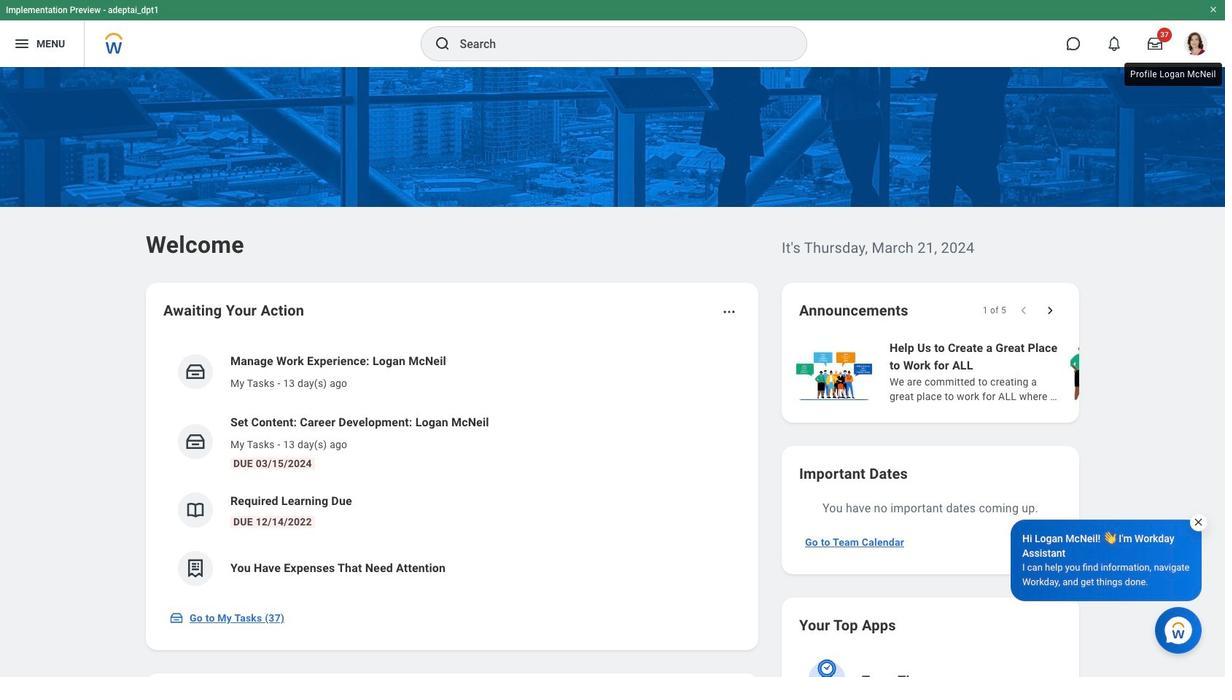Task type: vqa. For each thing, say whether or not it's contained in the screenshot.
Configure and view chart data image
no



Task type: describe. For each thing, give the bounding box(es) containing it.
x image
[[1193, 517, 1204, 528]]

profile logan mcneil image
[[1185, 32, 1208, 58]]

Search Workday  search field
[[460, 28, 776, 60]]

related actions image
[[722, 305, 737, 319]]

chevron right small image
[[1043, 303, 1058, 318]]

search image
[[434, 35, 451, 53]]

dashboard expenses image
[[185, 558, 206, 580]]

justify image
[[13, 35, 31, 53]]

book open image
[[185, 500, 206, 522]]

notifications large image
[[1107, 36, 1122, 51]]



Task type: locate. For each thing, give the bounding box(es) containing it.
1 vertical spatial inbox image
[[169, 611, 184, 626]]

main content
[[0, 67, 1225, 678]]

close environment banner image
[[1209, 5, 1218, 14]]

0 horizontal spatial list
[[163, 341, 741, 598]]

inbox image
[[185, 361, 206, 383], [169, 611, 184, 626]]

chevron left small image
[[1017, 303, 1031, 318]]

inbox image
[[185, 431, 206, 453]]

1 horizontal spatial list
[[794, 338, 1225, 406]]

banner
[[0, 0, 1225, 67]]

0 vertical spatial inbox image
[[185, 361, 206, 383]]

tooltip
[[1122, 60, 1225, 89]]

1 horizontal spatial inbox image
[[185, 361, 206, 383]]

0 horizontal spatial inbox image
[[169, 611, 184, 626]]

inbox large image
[[1148, 36, 1163, 51]]

status
[[983, 305, 1007, 317]]

list
[[794, 338, 1225, 406], [163, 341, 741, 598]]



